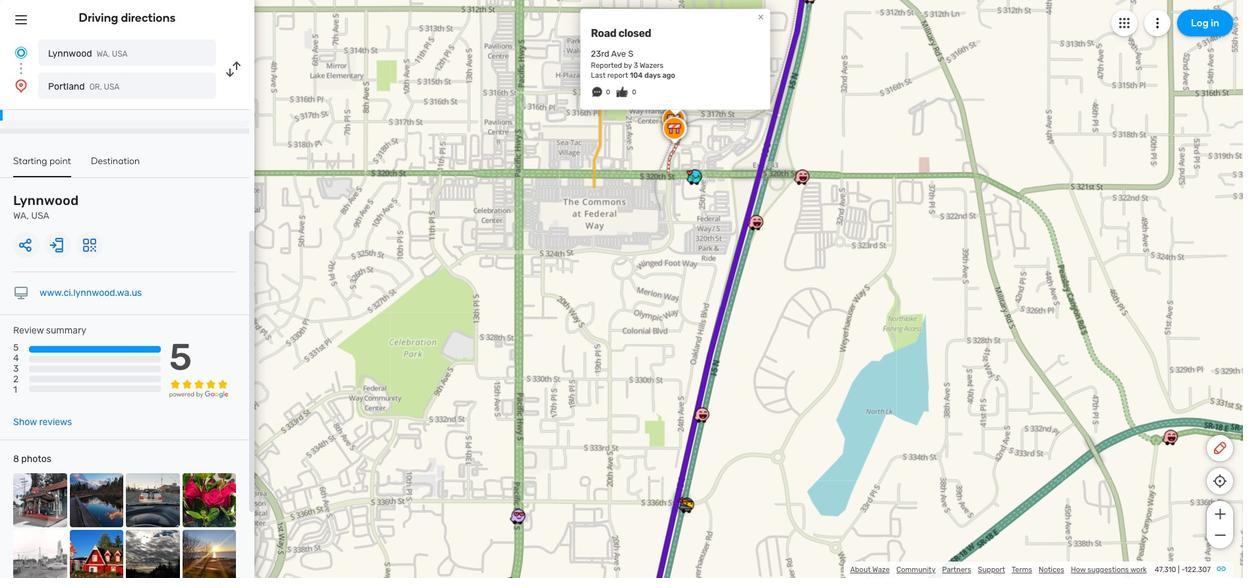 Task type: describe. For each thing, give the bounding box(es) containing it.
0 vertical spatial lynnwood wa, usa
[[48, 48, 128, 59]]

23rd
[[591, 49, 610, 59]]

about
[[850, 566, 871, 574]]

2 vertical spatial usa
[[31, 210, 49, 222]]

show
[[13, 417, 37, 428]]

point
[[50, 156, 71, 167]]

image 6 of lynnwood, lynnwood image
[[70, 530, 123, 578]]

partners link
[[942, 566, 972, 574]]

portland or, usa
[[48, 81, 120, 92]]

starting point
[[13, 156, 71, 167]]

starting point button
[[13, 156, 71, 177]]

how suggestions work link
[[1071, 566, 1147, 574]]

community link
[[897, 566, 936, 574]]

notices
[[1039, 566, 1065, 574]]

image 4 of lynnwood, lynnwood image
[[182, 473, 236, 527]]

days
[[645, 71, 661, 80]]

starting
[[13, 156, 47, 167]]

×
[[758, 11, 764, 23]]

122.307
[[1185, 566, 1211, 574]]

190.1
[[37, 100, 56, 109]]

5 4 3 2 1
[[13, 342, 19, 396]]

summary
[[46, 325, 86, 336]]

5 for 5 4 3 2 1
[[13, 342, 19, 353]]

0 vertical spatial lynnwood
[[48, 48, 92, 59]]

link image
[[1216, 564, 1227, 574]]

road
[[591, 27, 617, 40]]

suggestions
[[1088, 566, 1129, 574]]

3 inside 23rd ave s reported by 3 wazers last report 104 days ago
[[634, 62, 638, 70]]

review summary
[[13, 325, 86, 336]]

ave
[[611, 49, 626, 59]]

reported
[[591, 62, 622, 70]]

directions
[[121, 11, 176, 25]]

8
[[13, 454, 19, 465]]

miles
[[59, 100, 83, 109]]

104
[[630, 71, 643, 80]]

about waze link
[[850, 566, 890, 574]]

zoom out image
[[1212, 527, 1229, 543]]

waze
[[873, 566, 890, 574]]

photos
[[21, 454, 51, 465]]

1 vertical spatial lynnwood
[[13, 193, 79, 208]]

2
[[13, 374, 19, 385]]

current location image
[[13, 45, 29, 61]]

portland
[[48, 81, 85, 92]]

image 5 of lynnwood, lynnwood image
[[13, 530, 67, 578]]

image 8 of lynnwood, lynnwood image
[[182, 530, 236, 578]]

terms
[[1012, 566, 1033, 574]]

5 for 5
[[169, 336, 192, 379]]

work
[[1131, 566, 1147, 574]]

destination button
[[91, 156, 140, 176]]

1
[[13, 385, 17, 396]]

× link
[[755, 11, 767, 23]]

wazers
[[640, 62, 664, 70]]

partners
[[942, 566, 972, 574]]



Task type: locate. For each thing, give the bounding box(es) containing it.
image 3 of lynnwood, lynnwood image
[[126, 473, 180, 527]]

0 down the report
[[606, 89, 610, 97]]

usa down driving directions
[[112, 49, 128, 59]]

s
[[628, 49, 634, 59]]

1 vertical spatial 3
[[13, 363, 19, 375]]

3
[[634, 62, 638, 70], [13, 363, 19, 375]]

5 inside 5 4 3 2 1
[[13, 342, 19, 353]]

0 horizontal spatial 0
[[606, 89, 610, 97]]

0 vertical spatial 3
[[634, 62, 638, 70]]

support link
[[978, 566, 1005, 574]]

4
[[13, 353, 19, 364]]

-
[[1182, 566, 1185, 574]]

usa down starting point button on the left top of the page
[[31, 210, 49, 222]]

wa, up or,
[[97, 49, 110, 59]]

zoom in image
[[1212, 506, 1229, 522]]

5
[[169, 336, 192, 379], [13, 342, 19, 353]]

ago
[[663, 71, 676, 80]]

location image
[[13, 78, 29, 94]]

1 vertical spatial usa
[[104, 82, 120, 92]]

0 horizontal spatial 3
[[13, 363, 19, 375]]

image 7 of lynnwood, lynnwood image
[[126, 530, 180, 578]]

23rd ave s reported by 3 wazers last report 104 days ago
[[591, 49, 676, 80]]

0 down 104
[[632, 89, 636, 97]]

usa right or,
[[104, 82, 120, 92]]

by
[[624, 62, 632, 70]]

lynnwood wa, usa down starting point button on the left top of the page
[[13, 193, 79, 222]]

0 vertical spatial wa,
[[97, 49, 110, 59]]

47.310
[[1155, 566, 1177, 574]]

lynnwood down starting point button on the left top of the page
[[13, 193, 79, 208]]

how
[[1071, 566, 1086, 574]]

image 1 of lynnwood, lynnwood image
[[13, 473, 67, 527]]

support
[[978, 566, 1005, 574]]

www.ci.lynnwood.wa.us link
[[40, 287, 142, 299]]

lynnwood wa, usa up portland or, usa
[[48, 48, 128, 59]]

3 up 1
[[13, 363, 19, 375]]

wa, down starting point button on the left top of the page
[[13, 210, 29, 222]]

lynnwood wa, usa
[[48, 48, 128, 59], [13, 193, 79, 222]]

about waze community partners support terms notices how suggestions work
[[850, 566, 1147, 574]]

1 horizontal spatial wa,
[[97, 49, 110, 59]]

1 horizontal spatial 0
[[632, 89, 636, 97]]

47.310 | -122.307
[[1155, 566, 1211, 574]]

1 horizontal spatial 5
[[169, 336, 192, 379]]

community
[[897, 566, 936, 574]]

1 0 from the left
[[606, 89, 610, 97]]

destination
[[91, 156, 140, 167]]

computer image
[[13, 285, 29, 301]]

lynnwood
[[48, 48, 92, 59], [13, 193, 79, 208]]

closed
[[619, 27, 651, 40]]

road closed
[[591, 27, 651, 40]]

image 2 of lynnwood, lynnwood image
[[70, 473, 123, 527]]

notices link
[[1039, 566, 1065, 574]]

driving directions
[[79, 11, 176, 25]]

www.ci.lynnwood.wa.us
[[40, 287, 142, 299]]

8 photos
[[13, 454, 51, 465]]

usa inside portland or, usa
[[104, 82, 120, 92]]

1 vertical spatial lynnwood wa, usa
[[13, 193, 79, 222]]

0 horizontal spatial 5
[[13, 342, 19, 353]]

1 vertical spatial wa,
[[13, 210, 29, 222]]

3 inside 5 4 3 2 1
[[13, 363, 19, 375]]

show reviews
[[13, 417, 72, 428]]

0 vertical spatial usa
[[112, 49, 128, 59]]

review
[[13, 325, 44, 336]]

190.1 miles
[[37, 100, 83, 109]]

driving
[[79, 11, 118, 25]]

report
[[607, 71, 628, 80]]

0
[[606, 89, 610, 97], [632, 89, 636, 97]]

3 right the by
[[634, 62, 638, 70]]

wa,
[[97, 49, 110, 59], [13, 210, 29, 222]]

0 horizontal spatial wa,
[[13, 210, 29, 222]]

lynnwood up portland
[[48, 48, 92, 59]]

pencil image
[[1212, 440, 1228, 456]]

terms link
[[1012, 566, 1033, 574]]

usa
[[112, 49, 128, 59], [104, 82, 120, 92], [31, 210, 49, 222]]

reviews
[[39, 417, 72, 428]]

2 0 from the left
[[632, 89, 636, 97]]

or,
[[89, 82, 102, 92]]

1 horizontal spatial 3
[[634, 62, 638, 70]]

last
[[591, 71, 606, 80]]

|
[[1178, 566, 1180, 574]]



Task type: vqa. For each thing, say whether or not it's contained in the screenshot.
READY
no



